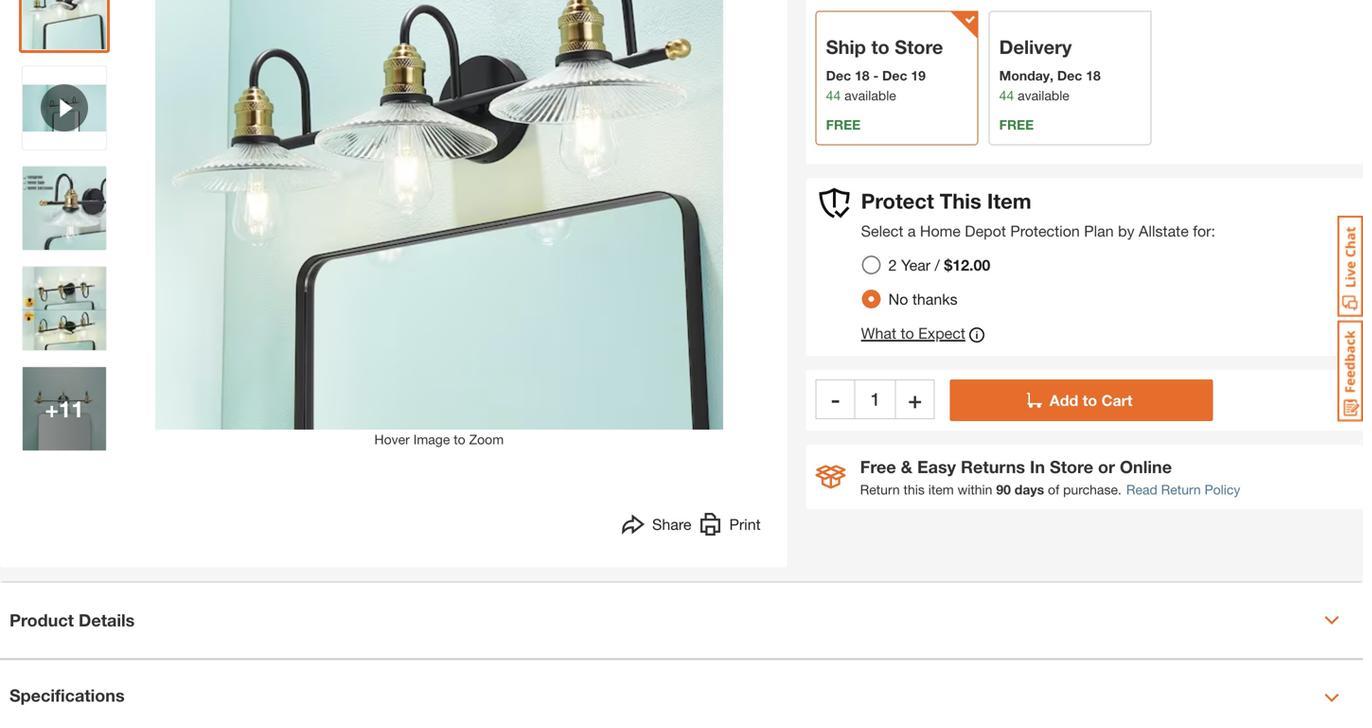 Task type: locate. For each thing, give the bounding box(es) containing it.
to inside add to cart button
[[1083, 391, 1098, 409]]

available inside delivery monday, dec 18 44 available
[[1018, 87, 1070, 103]]

1 free from the left
[[826, 117, 861, 132]]

18 inside "ship to store dec 18 - dec 19 44 available"
[[855, 68, 870, 83]]

store up 19
[[895, 35, 943, 58]]

ship to store dec 18 - dec 19 44 available
[[826, 35, 943, 103]]

44 down monday,
[[1000, 87, 1014, 103]]

- left 19
[[873, 68, 879, 83]]

icon image
[[816, 465, 846, 489]]

free for to
[[826, 117, 861, 132]]

purchase.
[[1063, 482, 1122, 497]]

black golden toolkiss vanity lighting kb20266 40.2 image
[[23, 167, 106, 250]]

2
[[889, 256, 897, 274]]

19
[[911, 68, 926, 83]]

protect
[[861, 188, 934, 213]]

product details button
[[0, 583, 1363, 659]]

to for add
[[1083, 391, 1098, 409]]

add
[[1050, 391, 1079, 409]]

+ for +
[[908, 386, 922, 413]]

specifications
[[9, 686, 125, 706]]

+
[[908, 386, 922, 413], [45, 395, 59, 422]]

1 horizontal spatial -
[[873, 68, 879, 83]]

return
[[860, 482, 900, 497], [1161, 482, 1201, 497]]

2 available from the left
[[1018, 87, 1070, 103]]

+ button
[[895, 379, 935, 419]]

0 horizontal spatial 44
[[826, 87, 841, 103]]

3 dec from the left
[[1058, 68, 1083, 83]]

to for what
[[901, 324, 914, 342]]

1 dec from the left
[[826, 68, 851, 83]]

&
[[901, 457, 913, 477]]

2 free from the left
[[1000, 117, 1034, 132]]

- up icon
[[831, 386, 840, 413]]

to right add
[[1083, 391, 1098, 409]]

to inside "ship to store dec 18 - dec 19 44 available"
[[872, 35, 890, 58]]

1 horizontal spatial 18
[[1086, 68, 1101, 83]]

+ inside button
[[908, 386, 922, 413]]

18 right monday,
[[1086, 68, 1101, 83]]

policy
[[1205, 482, 1241, 497]]

option group
[[855, 248, 1006, 316]]

to inside hover image to zoom button
[[454, 432, 466, 447]]

free
[[826, 117, 861, 132], [1000, 117, 1034, 132]]

1 18 from the left
[[855, 68, 870, 83]]

available down monday,
[[1018, 87, 1070, 103]]

return right the read
[[1161, 482, 1201, 497]]

1 available from the left
[[845, 87, 897, 103]]

44 inside delivery monday, dec 18 44 available
[[1000, 87, 1014, 103]]

1 horizontal spatial 44
[[1000, 87, 1014, 103]]

1 horizontal spatial store
[[1050, 457, 1094, 477]]

online
[[1120, 457, 1172, 477]]

by
[[1118, 222, 1135, 240]]

None field
[[856, 379, 895, 419]]

store inside "ship to store dec 18 - dec 19 44 available"
[[895, 35, 943, 58]]

0 horizontal spatial free
[[826, 117, 861, 132]]

product details
[[9, 610, 135, 631]]

0 horizontal spatial -
[[831, 386, 840, 413]]

0 vertical spatial store
[[895, 35, 943, 58]]

year
[[901, 256, 931, 274]]

store up of
[[1050, 457, 1094, 477]]

return down free
[[860, 482, 900, 497]]

18 down ship
[[855, 68, 870, 83]]

dec left 19
[[883, 68, 908, 83]]

0 horizontal spatial 18
[[855, 68, 870, 83]]

no
[[889, 290, 908, 308]]

easy
[[918, 457, 956, 477]]

44 down ship
[[826, 87, 841, 103]]

to
[[872, 35, 890, 58], [901, 324, 914, 342], [1083, 391, 1098, 409], [454, 432, 466, 447]]

1 vertical spatial store
[[1050, 457, 1094, 477]]

to left zoom
[[454, 432, 466, 447]]

-
[[873, 68, 879, 83], [831, 386, 840, 413]]

18
[[855, 68, 870, 83], [1086, 68, 1101, 83]]

protection
[[1011, 222, 1080, 240]]

0 horizontal spatial dec
[[826, 68, 851, 83]]

0 horizontal spatial +
[[45, 395, 59, 422]]

1 vertical spatial -
[[831, 386, 840, 413]]

1 horizontal spatial free
[[1000, 117, 1034, 132]]

+ for + 11
[[45, 395, 59, 422]]

2 44 from the left
[[1000, 87, 1014, 103]]

read
[[1127, 482, 1158, 497]]

1 horizontal spatial available
[[1018, 87, 1070, 103]]

free & easy returns in store or online return this item within 90 days of purchase. read return policy
[[860, 457, 1241, 497]]

0 horizontal spatial return
[[860, 482, 900, 497]]

store
[[895, 35, 943, 58], [1050, 457, 1094, 477]]

free
[[860, 457, 896, 477]]

0 vertical spatial -
[[873, 68, 879, 83]]

days
[[1015, 482, 1045, 497]]

0 horizontal spatial store
[[895, 35, 943, 58]]

dec
[[826, 68, 851, 83], [883, 68, 908, 83], [1058, 68, 1083, 83]]

available down ship
[[845, 87, 897, 103]]

2 year / $12.00
[[889, 256, 991, 274]]

available
[[845, 87, 897, 103], [1018, 87, 1070, 103]]

free down monday,
[[1000, 117, 1034, 132]]

dec right monday,
[[1058, 68, 1083, 83]]

dec down ship
[[826, 68, 851, 83]]

read return policy link
[[1127, 480, 1241, 500]]

2 horizontal spatial dec
[[1058, 68, 1083, 83]]

image
[[414, 432, 450, 447]]

to right what
[[901, 324, 914, 342]]

zoom
[[469, 432, 504, 447]]

item
[[929, 482, 954, 497]]

2 dec from the left
[[883, 68, 908, 83]]

delivery monday, dec 18 44 available
[[1000, 35, 1101, 103]]

1 horizontal spatial dec
[[883, 68, 908, 83]]

plan
[[1084, 222, 1114, 240]]

1 horizontal spatial +
[[908, 386, 922, 413]]

caret image
[[1325, 691, 1340, 706]]

hover image to zoom button
[[155, 0, 723, 450]]

or
[[1098, 457, 1115, 477]]

product
[[9, 610, 74, 631]]

6323653407112 image
[[23, 66, 106, 150]]

1 44 from the left
[[826, 87, 841, 103]]

free down "ship to store dec 18 - dec 19 44 available"
[[826, 117, 861, 132]]

what to expect
[[861, 324, 966, 342]]

44
[[826, 87, 841, 103], [1000, 87, 1014, 103]]

print button
[[699, 513, 761, 541]]

2 18 from the left
[[1086, 68, 1101, 83]]

44 inside "ship to store dec 18 - dec 19 44 available"
[[826, 87, 841, 103]]

to right ship
[[872, 35, 890, 58]]

1 horizontal spatial return
[[1161, 482, 1201, 497]]

cart
[[1102, 391, 1133, 409]]

to inside what to expect button
[[901, 324, 914, 342]]

0 horizontal spatial available
[[845, 87, 897, 103]]



Task type: describe. For each thing, give the bounding box(es) containing it.
black golden toolkiss vanity lighting kb20266 a0.3 image
[[23, 267, 106, 350]]

print
[[730, 516, 761, 534]]

no thanks
[[889, 290, 958, 308]]

expect
[[919, 324, 966, 342]]

select
[[861, 222, 904, 240]]

available inside "ship to store dec 18 - dec 19 44 available"
[[845, 87, 897, 103]]

90
[[996, 482, 1011, 497]]

of
[[1048, 482, 1060, 497]]

thanks
[[913, 290, 958, 308]]

11
[[59, 395, 84, 422]]

live chat image
[[1338, 216, 1363, 317]]

monday,
[[1000, 68, 1054, 83]]

ship
[[826, 35, 866, 58]]

allstate
[[1139, 222, 1189, 240]]

2 return from the left
[[1161, 482, 1201, 497]]

free for monday,
[[1000, 117, 1034, 132]]

what
[[861, 324, 897, 342]]

18 inside delivery monday, dec 18 44 available
[[1086, 68, 1101, 83]]

to for ship
[[872, 35, 890, 58]]

/
[[935, 256, 940, 274]]

delivery
[[1000, 35, 1072, 58]]

store inside free & easy returns in store or online return this item within 90 days of purchase. read return policy
[[1050, 457, 1094, 477]]

- button
[[816, 379, 856, 419]]

1 return from the left
[[860, 482, 900, 497]]

black golden toolkiss vanity lighting kb20266 1d.4 image
[[23, 367, 106, 451]]

a
[[908, 222, 916, 240]]

share
[[652, 516, 692, 534]]

add to cart
[[1050, 391, 1133, 409]]

in
[[1030, 457, 1045, 477]]

returns
[[961, 457, 1025, 477]]

- inside button
[[831, 386, 840, 413]]

protect this item select a home depot protection plan by allstate for:
[[861, 188, 1216, 240]]

this
[[940, 188, 982, 213]]

feedback link image
[[1338, 320, 1363, 422]]

$12.00
[[944, 256, 991, 274]]

for:
[[1193, 222, 1216, 240]]

+ 11
[[45, 395, 84, 422]]

add to cart button
[[950, 379, 1214, 421]]

- inside "ship to store dec 18 - dec 19 44 available"
[[873, 68, 879, 83]]

specifications button
[[0, 660, 1363, 722]]

share button
[[622, 513, 692, 541]]

hover image to zoom
[[374, 432, 504, 447]]

home
[[920, 222, 961, 240]]

item
[[987, 188, 1032, 213]]

what to expect button
[[861, 324, 985, 346]]

this
[[904, 482, 925, 497]]

depot
[[965, 222, 1006, 240]]

black golden toolkiss vanity lighting kb20266 e1.1 image
[[23, 0, 106, 49]]

within
[[958, 482, 993, 497]]

dec inside delivery monday, dec 18 44 available
[[1058, 68, 1083, 83]]

option group containing 2 year /
[[855, 248, 1006, 316]]

details
[[79, 610, 135, 631]]

hover
[[374, 432, 410, 447]]



Task type: vqa. For each thing, say whether or not it's contained in the screenshot.
the 11
yes



